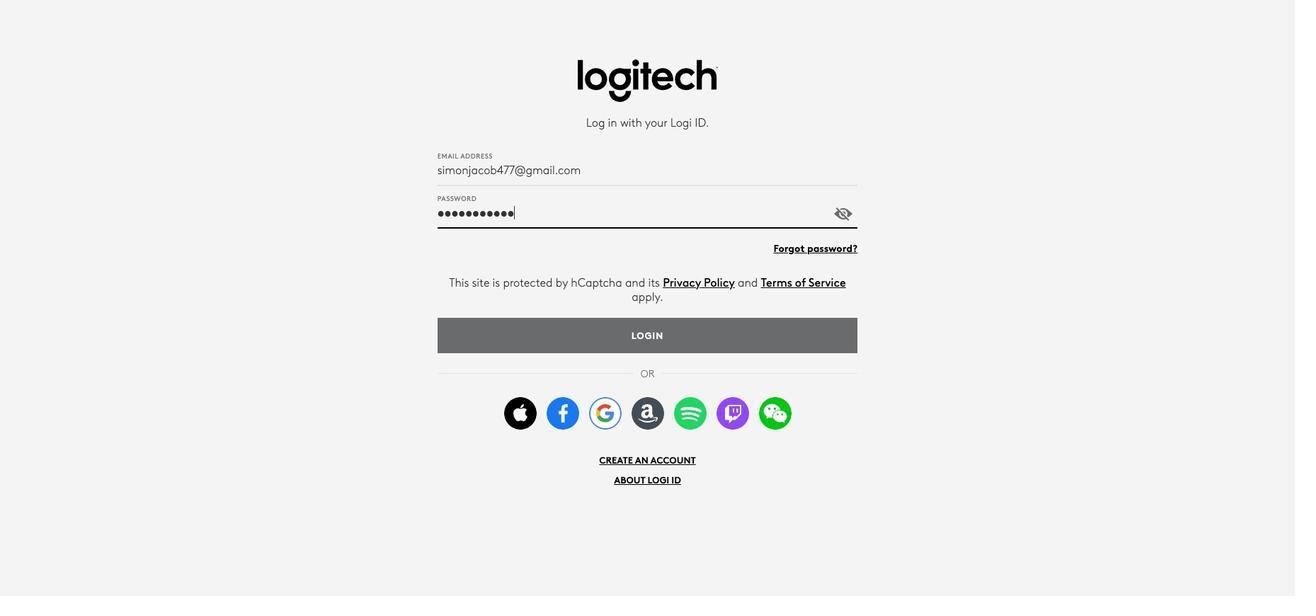 Task type: locate. For each thing, give the bounding box(es) containing it.
spotify image
[[674, 397, 706, 430]]

google image
[[589, 397, 621, 430]]

  email field
[[437, 144, 858, 186]]

  password field
[[437, 186, 830, 229]]

wechat image
[[759, 397, 791, 430]]

logitech image
[[578, 59, 718, 102]]



Task type: describe. For each thing, give the bounding box(es) containing it.
twitch image
[[716, 397, 749, 430]]

facebook image
[[546, 397, 579, 430]]

apple image
[[504, 397, 536, 430]]

amazon image
[[631, 397, 664, 430]]



